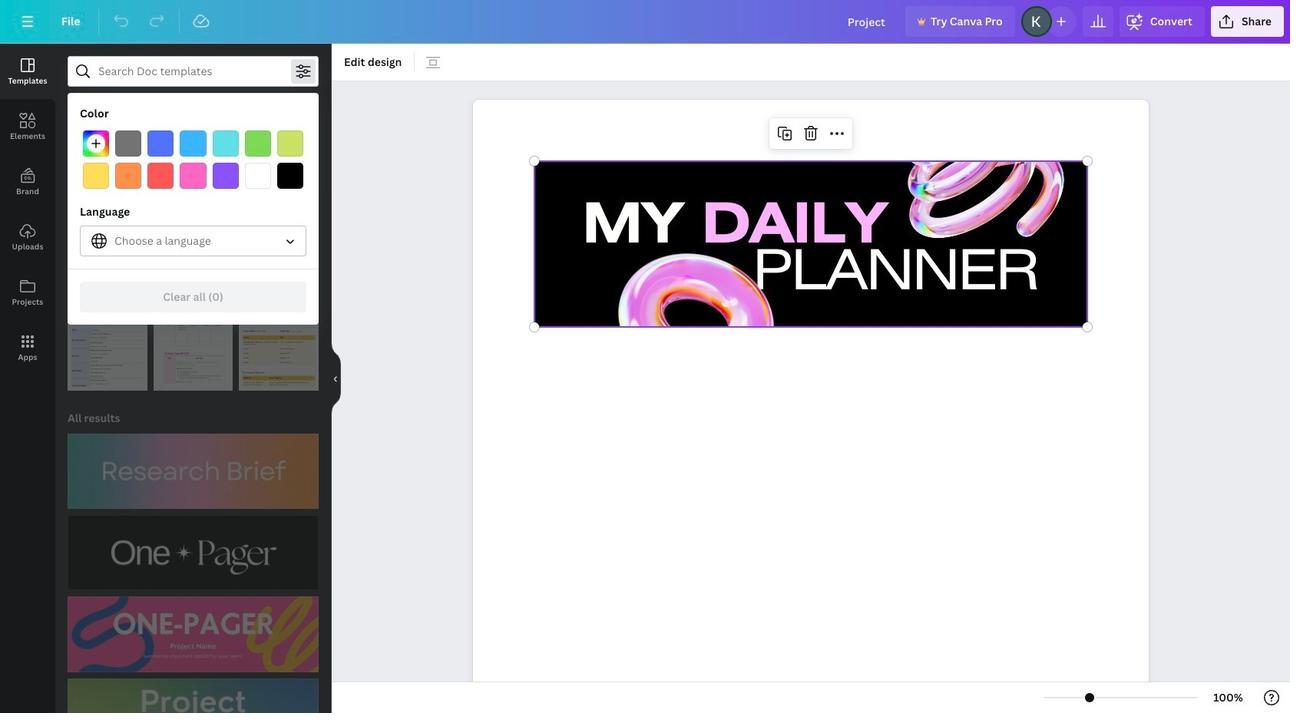 Task type: describe. For each thing, give the bounding box(es) containing it.
research brief docs banner in orange teal pink soft pastels style image
[[68, 434, 319, 509]]

royal blue image
[[148, 131, 174, 157]]

Lime button
[[277, 131, 303, 157]]

purple image
[[212, 163, 239, 189]]

Orange button
[[115, 163, 142, 189]]

#737373 image
[[115, 131, 142, 157]]

project overview docs banner in light green blue vibrant professional style image
[[68, 679, 319, 713]]

add a new color image
[[83, 131, 109, 157]]

Royal blue button
[[148, 131, 174, 157]]

hide image
[[331, 342, 341, 415]]

pink image
[[180, 163, 206, 189]]

Purple button
[[212, 163, 239, 189]]

Pink button
[[180, 163, 206, 189]]

yellow image
[[83, 163, 109, 189]]

pink image
[[180, 163, 206, 189]]

Light blue button
[[180, 131, 206, 157]]

Design title text field
[[835, 6, 899, 37]]

Turquoise blue button
[[212, 131, 239, 157]]

royal blue image
[[148, 131, 174, 157]]

project overview/one-pager professional docs banner in black white sleek monochrome style image
[[68, 516, 319, 591]]



Task type: locate. For each thing, give the bounding box(es) containing it.
Zoom button
[[1203, 686, 1253, 710]]

planner personal docs banner in black pink dark tech style image
[[68, 170, 319, 245]]

Search Doc templates search field
[[98, 57, 288, 86]]

grass green image
[[245, 131, 271, 157], [245, 131, 271, 157]]

Yellow button
[[83, 163, 109, 189]]

yellow image
[[83, 163, 109, 189]]

add a new color image
[[83, 131, 109, 157]]

purple image
[[212, 163, 239, 189]]

Grass green button
[[245, 131, 271, 157]]

one pager doc image
[[68, 288, 147, 391]]

black image
[[277, 163, 303, 189]]

project overview/one-pager professional docs banner in pink dark blue yellow playful abstract style image
[[68, 597, 319, 672]]

coral red image
[[148, 163, 174, 189], [148, 163, 174, 189]]

lime image
[[277, 131, 303, 157], [277, 131, 303, 157]]

light blue image
[[180, 131, 206, 157], [180, 131, 206, 157]]

None button
[[80, 226, 306, 257]]

side panel tab list
[[0, 44, 55, 376]]

white image
[[245, 163, 271, 189]]

project plan doc image
[[239, 288, 319, 391]]

main menu bar
[[0, 0, 1290, 44]]

turquoise blue image
[[212, 131, 239, 157], [212, 131, 239, 157]]

white image
[[245, 163, 271, 189]]

Black button
[[277, 163, 303, 189]]

#737373 button
[[115, 131, 142, 157]]

option group
[[80, 127, 306, 192]]

#737373 image
[[115, 131, 142, 157]]

None text field
[[473, 92, 1149, 713]]

black image
[[277, 163, 303, 189]]

orange image
[[115, 163, 142, 189], [115, 163, 142, 189]]

White button
[[245, 163, 271, 189]]

weekly planner doc in magenta light pink vibrant professional style image
[[153, 288, 233, 391]]

Coral red button
[[148, 163, 174, 189]]



Task type: vqa. For each thing, say whether or not it's contained in the screenshot.
Orange icon
yes



